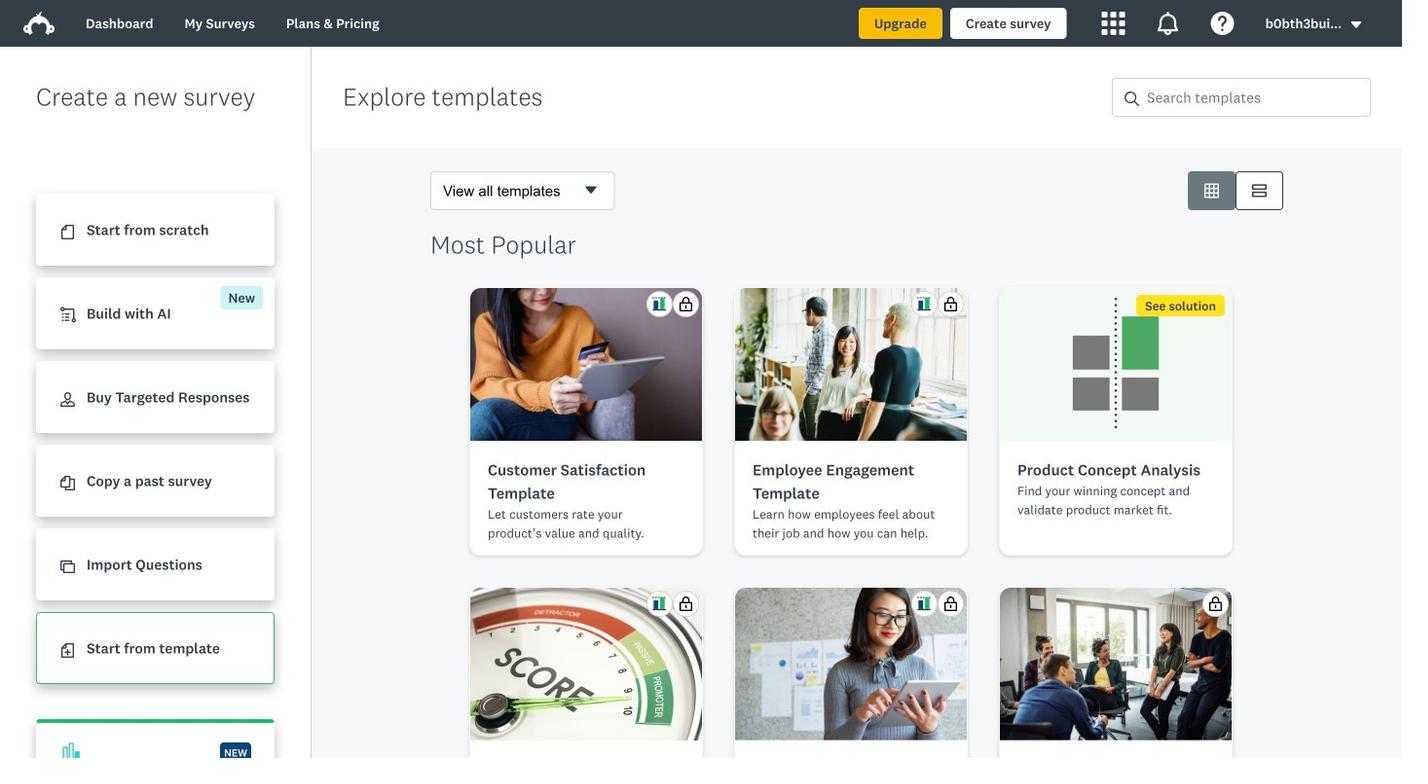 Task type: describe. For each thing, give the bounding box(es) containing it.
0 horizontal spatial lock image
[[944, 297, 958, 312]]

search image
[[1125, 91, 1140, 106]]

software and app customer feedback with nps® image
[[735, 588, 967, 741]]

notification center icon image
[[1157, 12, 1180, 35]]

help icon image
[[1211, 12, 1235, 35]]

user image
[[60, 393, 75, 407]]

lock image for net promoter® score (nps) template image
[[679, 597, 693, 612]]

textboxmultiple image
[[1253, 184, 1267, 198]]



Task type: vqa. For each thing, say whether or not it's contained in the screenshot.
Dropdown arrow icon
yes



Task type: locate. For each thing, give the bounding box(es) containing it.
brand logo image
[[23, 8, 55, 39], [23, 12, 55, 35]]

Search templates field
[[1140, 79, 1370, 116]]

lock image
[[944, 297, 958, 312], [1209, 597, 1223, 612]]

lock image for software and app customer feedback with nps® image
[[944, 597, 958, 612]]

document image
[[60, 225, 75, 240]]

surveymonkey-paradigm belonging and inclusion template image
[[1000, 588, 1232, 741]]

lock image for 'customer satisfaction template' image
[[679, 297, 693, 312]]

documentplus image
[[60, 644, 75, 659]]

2 brand logo image from the top
[[23, 12, 55, 35]]

employee engagement template image
[[735, 288, 967, 441]]

1 horizontal spatial lock image
[[1209, 597, 1223, 612]]

clone image
[[60, 560, 75, 575]]

product concept analysis image
[[1000, 288, 1232, 441]]

0 vertical spatial lock image
[[944, 297, 958, 312]]

documentclone image
[[60, 476, 75, 491]]

net promoter® score (nps) template image
[[470, 588, 702, 741]]

grid image
[[1205, 184, 1219, 198]]

1 brand logo image from the top
[[23, 8, 55, 39]]

products icon image
[[1102, 12, 1126, 35], [1102, 12, 1126, 35]]

customer satisfaction template image
[[470, 288, 702, 441]]

dropdown arrow icon image
[[1350, 18, 1364, 32], [1352, 21, 1362, 28]]

lock image
[[679, 297, 693, 312], [679, 597, 693, 612], [944, 597, 958, 612]]

1 vertical spatial lock image
[[1209, 597, 1223, 612]]



